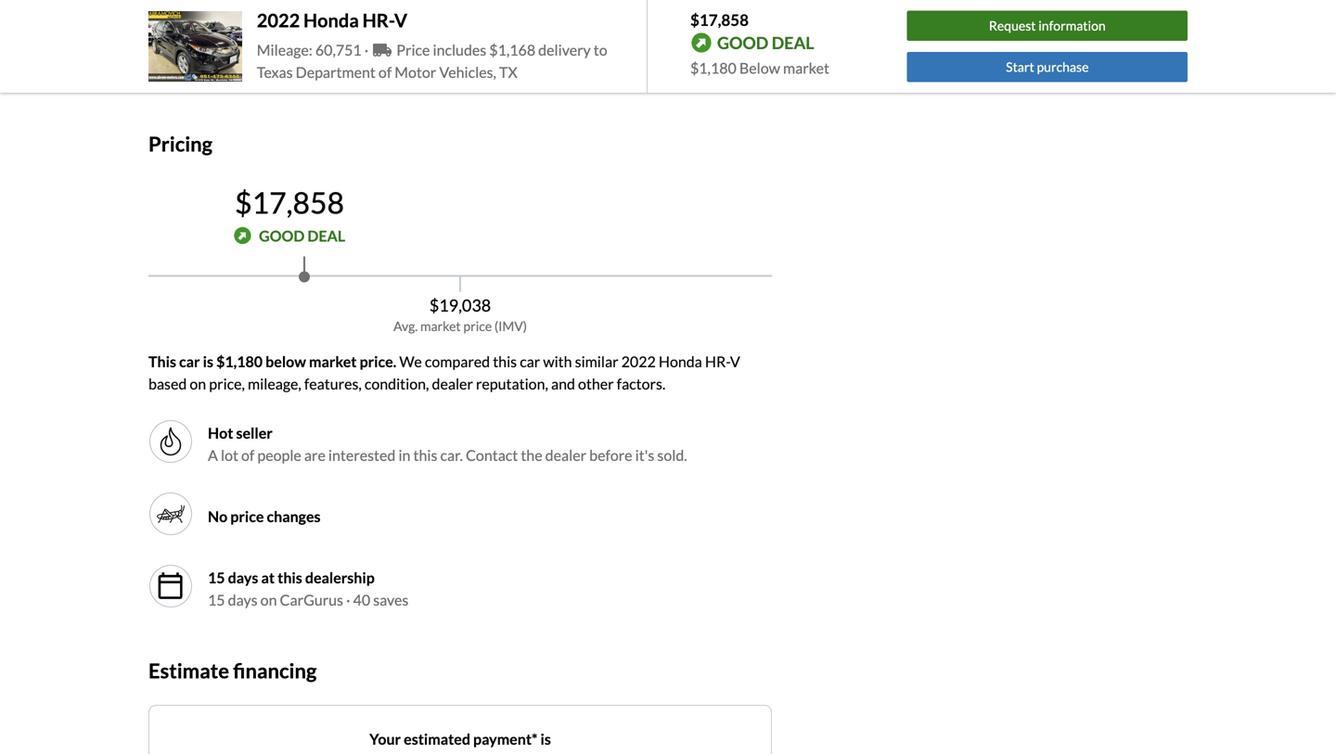 Task type: describe. For each thing, give the bounding box(es) containing it.
0 horizontal spatial price
[[230, 507, 264, 526]]

vdpalert image
[[148, 8, 166, 25]]

save 20% on the full autocheck vehicle history report image
[[500, 69, 518, 87]]

dealer inside we compared this car with similar 2022 honda hr-v based on price, mileage, features, condition, dealer reputation, and other factors.
[[432, 375, 473, 393]]

this inside 15 days at this dealership 15 days on cargurus · 40 saves
[[278, 569, 302, 587]]

car.
[[440, 446, 463, 464]]

2022 honda hr-v image
[[148, 11, 242, 81]]

vehicles,
[[439, 63, 496, 81]]

60,751
[[315, 41, 362, 59]]

changes
[[267, 507, 321, 526]]

v inside we compared this car with similar 2022 honda hr-v based on price, mileage, features, condition, dealer reputation, and other factors.
[[730, 352, 740, 371]]

lot
[[221, 446, 238, 464]]

information
[[1039, 18, 1106, 34]]

it's
[[635, 446, 655, 464]]

$17,858 for good deal
[[235, 184, 344, 220]]

sold.
[[657, 446, 687, 464]]

2 vertical spatial market
[[309, 352, 357, 371]]

tx
[[499, 63, 518, 81]]

good deal image
[[234, 227, 252, 245]]

no price changes image
[[148, 492, 193, 536]]

estimate financing
[[148, 659, 317, 683]]

purchase
[[1037, 59, 1089, 75]]

save 20% on the full autocheck vehicle history report link
[[148, 67, 518, 87]]

$1,180 below market
[[690, 59, 830, 77]]

0 horizontal spatial 2022
[[257, 9, 300, 32]]

price
[[396, 41, 430, 59]]

request
[[989, 18, 1036, 34]]

good
[[717, 32, 769, 53]]

no price changes image
[[156, 499, 186, 529]]

price,
[[209, 375, 245, 393]]

avg.
[[393, 318, 418, 334]]

$1,168
[[489, 41, 536, 59]]

vehicle
[[357, 67, 403, 85]]

texas
[[257, 63, 293, 81]]

this
[[148, 352, 176, 371]]

on inside 15 days at this dealership 15 days on cargurus · 40 saves
[[260, 591, 277, 609]]

estimated
[[404, 731, 470, 749]]

motor
[[395, 63, 436, 81]]

(imv)
[[495, 318, 527, 334]]

request information
[[989, 18, 1106, 34]]

price includes $1,168 delivery to texas department of motor vehicles, tx
[[257, 41, 608, 81]]

start purchase button
[[907, 52, 1188, 82]]

save
[[148, 67, 179, 85]]

to
[[594, 41, 608, 59]]

condition,
[[365, 375, 429, 393]]

of inside hot seller a lot of people are interested in this car. contact the dealer before it's sold.
[[241, 446, 255, 464]]

1 horizontal spatial on
[[213, 67, 230, 85]]

$19,038
[[429, 295, 491, 315]]

pricing
[[148, 132, 213, 156]]

people
[[257, 446, 301, 464]]

15 days at this dealership 15 days on cargurus · 40 saves
[[208, 569, 409, 609]]

seller
[[236, 424, 273, 442]]

$17,858 for $1,180
[[690, 10, 749, 29]]

below
[[740, 59, 780, 77]]

owners.
[[324, 30, 375, 48]]

factors.
[[617, 375, 666, 393]]

department
[[296, 63, 376, 81]]

market for $19,038
[[420, 318, 461, 334]]

estimate
[[148, 659, 229, 683]]

$19,038 avg. market price (imv)
[[393, 295, 527, 334]]

vehicle has 2 previous owners.
[[178, 30, 375, 48]]

are
[[304, 446, 326, 464]]

in
[[399, 446, 411, 464]]

1 car from the left
[[179, 352, 200, 371]]

we compared this car with similar 2022 honda hr-v based on price, mileage, features, condition, dealer reputation, and other factors.
[[148, 352, 740, 393]]

dealership
[[305, 569, 375, 587]]

based
[[148, 375, 187, 393]]

reputation,
[[476, 375, 548, 393]]

2022 honda hr-v
[[257, 9, 407, 32]]

hot
[[208, 424, 233, 442]]

we
[[399, 352, 422, 371]]

start purchase
[[1006, 59, 1089, 75]]

hr- inside we compared this car with similar 2022 honda hr-v based on price, mileage, features, condition, dealer reputation, and other factors.
[[705, 352, 730, 371]]

1 15 from the top
[[208, 569, 225, 587]]

hot seller a lot of people are interested in this car. contact the dealer before it's sold.
[[208, 424, 687, 464]]

delivery
[[538, 41, 591, 59]]

honda inside we compared this car with similar 2022 honda hr-v based on price, mileage, features, condition, dealer reputation, and other factors.
[[659, 352, 702, 371]]

financing
[[233, 659, 317, 683]]

has
[[229, 30, 251, 48]]

dealer inside hot seller a lot of people are interested in this car. contact the dealer before it's sold.
[[545, 446, 587, 464]]

no price changes
[[208, 507, 321, 526]]

mileage:
[[257, 41, 313, 59]]

truck moving image
[[373, 43, 392, 58]]

price.
[[360, 352, 397, 371]]

mileage: 60,751 ·
[[257, 41, 371, 59]]



Task type: vqa. For each thing, say whether or not it's contained in the screenshot.
2nd "Current"
no



Task type: locate. For each thing, give the bounding box(es) containing it.
car left with
[[520, 352, 540, 371]]

1 horizontal spatial car
[[520, 352, 540, 371]]

1 vertical spatial $1,180
[[216, 352, 263, 371]]

0 horizontal spatial car
[[179, 352, 200, 371]]

$1,180 up "price,"
[[216, 352, 263, 371]]

1 horizontal spatial this
[[413, 446, 437, 464]]

price right no
[[230, 507, 264, 526]]

0 vertical spatial 2022
[[257, 9, 300, 32]]

0 vertical spatial dealer
[[432, 375, 473, 393]]

other
[[578, 375, 614, 393]]

1 vertical spatial this
[[413, 446, 437, 464]]

0 vertical spatial previous
[[189, 7, 246, 25]]

2
[[177, 7, 186, 25], [254, 30, 262, 48]]

car inside we compared this car with similar 2022 honda hr-v based on price, mileage, features, condition, dealer reputation, and other factors.
[[520, 352, 540, 371]]

at
[[261, 569, 275, 587]]

on inside we compared this car with similar 2022 honda hr-v based on price, mileage, features, condition, dealer reputation, and other factors.
[[190, 375, 206, 393]]

1 vertical spatial 15
[[208, 591, 225, 609]]

0 horizontal spatial v
[[394, 9, 407, 32]]

0 horizontal spatial ·
[[346, 591, 350, 609]]

1 horizontal spatial 2
[[254, 30, 262, 48]]

2 right has
[[254, 30, 262, 48]]

15 left at
[[208, 569, 225, 587]]

0 vertical spatial price
[[463, 318, 492, 334]]

2022 up mileage: at left
[[257, 9, 300, 32]]

0 vertical spatial $17,858
[[690, 10, 749, 29]]

below
[[266, 352, 306, 371]]

·
[[364, 41, 369, 59], [346, 591, 350, 609]]

this right at
[[278, 569, 302, 587]]

history
[[406, 67, 451, 85]]

1 vertical spatial dealer
[[545, 446, 587, 464]]

1 vertical spatial 2022
[[621, 352, 656, 371]]

1 vertical spatial market
[[420, 318, 461, 334]]

autocheck
[[281, 67, 354, 85]]

market up "features,"
[[309, 352, 357, 371]]

1 horizontal spatial honda
[[659, 352, 702, 371]]

saves
[[373, 591, 409, 609]]

deal
[[772, 32, 814, 53]]

2 right vdpalert image
[[177, 7, 186, 25]]

1 vertical spatial v
[[730, 352, 740, 371]]

1 vertical spatial $17,858
[[235, 184, 344, 220]]

1 vertical spatial honda
[[659, 352, 702, 371]]

full
[[257, 67, 278, 85]]

0 horizontal spatial honda
[[304, 9, 359, 32]]

interested
[[328, 446, 396, 464]]

0 vertical spatial on
[[213, 67, 230, 85]]

15 days at this dealership image
[[148, 564, 193, 609], [156, 571, 186, 601]]

1 horizontal spatial of
[[379, 63, 392, 81]]

$1,180 down the 'good'
[[690, 59, 737, 77]]

the
[[233, 67, 254, 85], [521, 446, 543, 464]]

is right payment*
[[541, 731, 551, 749]]

0 vertical spatial market
[[783, 59, 830, 77]]

2 horizontal spatial market
[[783, 59, 830, 77]]

1 vertical spatial of
[[241, 446, 255, 464]]

price
[[463, 318, 492, 334], [230, 507, 264, 526]]

honda
[[304, 9, 359, 32], [659, 352, 702, 371]]

1 vertical spatial 2
[[254, 30, 262, 48]]

of inside the price includes $1,168 delivery to texas department of motor vehicles, tx
[[379, 63, 392, 81]]

1 horizontal spatial 2022
[[621, 352, 656, 371]]

dealer left before
[[545, 446, 587, 464]]

days left at
[[228, 569, 258, 587]]

price down $19,038
[[463, 318, 492, 334]]

dealer
[[432, 375, 473, 393], [545, 446, 587, 464]]

contact
[[466, 446, 518, 464]]

your
[[369, 731, 401, 749]]

0 vertical spatial v
[[394, 9, 407, 32]]

days
[[228, 569, 258, 587], [228, 591, 258, 609]]

1 horizontal spatial ·
[[364, 41, 369, 59]]

of
[[379, 63, 392, 81], [241, 446, 255, 464]]

your estimated payment* is
[[369, 731, 551, 749]]

deal
[[308, 227, 345, 245]]

0 vertical spatial hr-
[[363, 9, 394, 32]]

1 horizontal spatial is
[[541, 731, 551, 749]]

1 vertical spatial days
[[228, 591, 258, 609]]

good deal
[[717, 32, 814, 53]]

on right 20%
[[213, 67, 230, 85]]

this car is $1,180 below market price.
[[148, 352, 397, 371]]

previous
[[189, 7, 246, 25], [265, 30, 321, 48]]

of down the truck moving icon
[[379, 63, 392, 81]]

1 days from the top
[[228, 569, 258, 587]]

0 horizontal spatial hr-
[[363, 9, 394, 32]]

previous down owners
[[265, 30, 321, 48]]

market down $19,038
[[420, 318, 461, 334]]

40
[[353, 591, 370, 609]]

2 previous owners
[[177, 7, 298, 25]]

1 horizontal spatial $17,858
[[690, 10, 749, 29]]

1 horizontal spatial $1,180
[[690, 59, 737, 77]]

0 horizontal spatial the
[[233, 67, 254, 85]]

0 horizontal spatial $1,180
[[216, 352, 263, 371]]

2 vertical spatial this
[[278, 569, 302, 587]]

this up reputation,
[[493, 352, 517, 371]]

· left the truck moving icon
[[364, 41, 369, 59]]

on
[[213, 67, 230, 85], [190, 375, 206, 393], [260, 591, 277, 609]]

0 vertical spatial this
[[493, 352, 517, 371]]

0 vertical spatial 15
[[208, 569, 225, 587]]

cargurus
[[280, 591, 343, 609]]

2022
[[257, 9, 300, 32], [621, 352, 656, 371]]

price inside $19,038 avg. market price (imv)
[[463, 318, 492, 334]]

vehicle
[[178, 30, 226, 48]]

0 horizontal spatial $17,858
[[235, 184, 344, 220]]

1 horizontal spatial hr-
[[705, 352, 730, 371]]

features,
[[304, 375, 362, 393]]

market for $1,180
[[783, 59, 830, 77]]

15
[[208, 569, 225, 587], [208, 591, 225, 609]]

before
[[589, 446, 633, 464]]

owners
[[249, 7, 298, 25]]

market down deal
[[783, 59, 830, 77]]

0 horizontal spatial on
[[190, 375, 206, 393]]

1 horizontal spatial previous
[[265, 30, 321, 48]]

0 vertical spatial of
[[379, 63, 392, 81]]

$17,858 up the 'good'
[[690, 10, 749, 29]]

0 horizontal spatial 2
[[177, 7, 186, 25]]

compared
[[425, 352, 490, 371]]

request information button
[[907, 11, 1188, 41]]

no
[[208, 507, 228, 526]]

$1,180
[[690, 59, 737, 77], [216, 352, 263, 371]]

car right this
[[179, 352, 200, 371]]

1 vertical spatial hr-
[[705, 352, 730, 371]]

2 15 from the top
[[208, 591, 225, 609]]

this right in
[[413, 446, 437, 464]]

0 horizontal spatial is
[[203, 352, 213, 371]]

good
[[259, 227, 305, 245]]

1 vertical spatial ·
[[346, 591, 350, 609]]

is up "price,"
[[203, 352, 213, 371]]

0 vertical spatial days
[[228, 569, 258, 587]]

previous up vehicle
[[189, 7, 246, 25]]

with
[[543, 352, 572, 371]]

1 horizontal spatial dealer
[[545, 446, 587, 464]]

0 vertical spatial honda
[[304, 9, 359, 32]]

0 vertical spatial ·
[[364, 41, 369, 59]]

start
[[1006, 59, 1035, 75]]

1 vertical spatial previous
[[265, 30, 321, 48]]

· inside 15 days at this dealership 15 days on cargurus · 40 saves
[[346, 591, 350, 609]]

2022 inside we compared this car with similar 2022 honda hr-v based on price, mileage, features, condition, dealer reputation, and other factors.
[[621, 352, 656, 371]]

2 vertical spatial on
[[260, 591, 277, 609]]

the right contact
[[521, 446, 543, 464]]

0 vertical spatial $1,180
[[690, 59, 737, 77]]

1 horizontal spatial market
[[420, 318, 461, 334]]

1 horizontal spatial the
[[521, 446, 543, 464]]

v
[[394, 9, 407, 32], [730, 352, 740, 371]]

dealer down compared
[[432, 375, 473, 393]]

1 vertical spatial price
[[230, 507, 264, 526]]

the left full
[[233, 67, 254, 85]]

$17,858 up good
[[235, 184, 344, 220]]

days left "cargurus"
[[228, 591, 258, 609]]

this inside we compared this car with similar 2022 honda hr-v based on price, mileage, features, condition, dealer reputation, and other factors.
[[493, 352, 517, 371]]

2 car from the left
[[520, 352, 540, 371]]

of right 'lot'
[[241, 446, 255, 464]]

market inside $19,038 avg. market price (imv)
[[420, 318, 461, 334]]

0 horizontal spatial dealer
[[432, 375, 473, 393]]

$17,858
[[690, 10, 749, 29], [235, 184, 344, 220]]

0 horizontal spatial of
[[241, 446, 255, 464]]

honda up 60,751
[[304, 9, 359, 32]]

2022 up factors.
[[621, 352, 656, 371]]

2 days from the top
[[228, 591, 258, 609]]

good deal
[[259, 227, 345, 245]]

mileage,
[[248, 375, 301, 393]]

similar
[[575, 352, 619, 371]]

1 horizontal spatial price
[[463, 318, 492, 334]]

2 horizontal spatial this
[[493, 352, 517, 371]]

the inside hot seller a lot of people are interested in this car. contact the dealer before it's sold.
[[521, 446, 543, 464]]

save 20% on the full autocheck vehicle history report
[[148, 67, 496, 85]]

15 up estimate financing
[[208, 591, 225, 609]]

honda up factors.
[[659, 352, 702, 371]]

payment*
[[473, 731, 538, 749]]

1 vertical spatial the
[[521, 446, 543, 464]]

report
[[454, 67, 496, 85]]

0 horizontal spatial market
[[309, 352, 357, 371]]

on down at
[[260, 591, 277, 609]]

0 vertical spatial 2
[[177, 7, 186, 25]]

includes
[[433, 41, 486, 59]]

on left "price,"
[[190, 375, 206, 393]]

2 horizontal spatial on
[[260, 591, 277, 609]]

1 horizontal spatial v
[[730, 352, 740, 371]]

and
[[551, 375, 575, 393]]

0 horizontal spatial this
[[278, 569, 302, 587]]

hot seller image
[[148, 419, 193, 464], [156, 427, 186, 456]]

a
[[208, 446, 218, 464]]

0 vertical spatial the
[[233, 67, 254, 85]]

0 horizontal spatial previous
[[189, 7, 246, 25]]

1 vertical spatial on
[[190, 375, 206, 393]]

20%
[[182, 67, 211, 85]]

1 vertical spatial is
[[541, 731, 551, 749]]

this inside hot seller a lot of people are interested in this car. contact the dealer before it's sold.
[[413, 446, 437, 464]]

car
[[179, 352, 200, 371], [520, 352, 540, 371]]

· left "40"
[[346, 591, 350, 609]]

0 vertical spatial is
[[203, 352, 213, 371]]



